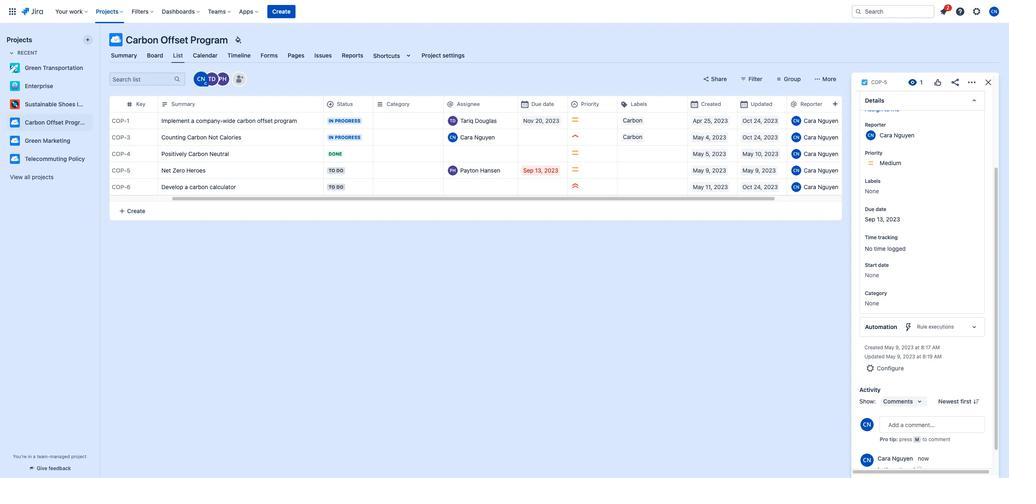 Task type: vqa. For each thing, say whether or not it's contained in the screenshot.
22, at left bottom
no



Task type: locate. For each thing, give the bounding box(es) containing it.
to right the "m"
[[923, 437, 928, 443]]

none
[[866, 188, 880, 195], [866, 272, 880, 279], [866, 300, 880, 307]]

rule executions
[[918, 324, 955, 330]]

carbon right wide
[[237, 117, 256, 124]]

heroes
[[187, 167, 206, 174]]

add to starred image for green transportation
[[90, 63, 100, 73]]

green
[[25, 64, 41, 71], [25, 137, 41, 144]]

4 row from the top
[[36, 145, 922, 162]]

in
[[28, 454, 32, 459]]

give feedback
[[37, 466, 71, 472]]

none up automation
[[866, 300, 880, 307]]

0 horizontal spatial offset
[[46, 119, 64, 126]]

add to starred image up initiative
[[90, 81, 100, 91]]

carbon offset program up "list"
[[126, 34, 228, 46]]

cop-5 right task image
[[872, 79, 888, 85]]

1 horizontal spatial projects
[[96, 8, 119, 15]]

9,
[[896, 345, 901, 351], [898, 354, 902, 360]]

1 horizontal spatial due date
[[866, 206, 887, 213]]

1 vertical spatial to
[[923, 437, 928, 443]]

0 vertical spatial in progress
[[329, 118, 361, 123]]

2 add to starred image from the top
[[90, 99, 100, 109]]

3 row from the top
[[36, 129, 922, 146]]

show:
[[860, 398, 877, 405]]

2 vertical spatial none
[[866, 300, 880, 307]]

updated
[[751, 101, 773, 107], [865, 354, 885, 360]]

in progress for counting carbon not calories
[[329, 134, 361, 140]]

3
[[127, 134, 131, 141]]

1 horizontal spatial program
[[191, 34, 228, 46]]

transportation
[[43, 64, 83, 71]]

group button
[[771, 72, 806, 86]]

create inside primary element
[[273, 8, 291, 15]]

1 vertical spatial projects
[[7, 36, 32, 43]]

0 vertical spatial create
[[273, 8, 291, 15]]

2023 left 8:19
[[904, 354, 916, 360]]

create button down payton hansen
[[110, 202, 843, 220]]

1 vertical spatial category
[[866, 291, 888, 297]]

1 horizontal spatial due
[[866, 206, 875, 213]]

none inside category none
[[866, 300, 880, 307]]

your work button
[[53, 5, 91, 18]]

create button
[[268, 5, 296, 18], [110, 202, 843, 220]]

1 vertical spatial to
[[329, 184, 335, 190]]

0 horizontal spatial created
[[702, 101, 722, 107]]

a left company-
[[191, 117, 194, 124]]

time
[[866, 234, 877, 241]]

1 vertical spatial summary
[[171, 101, 195, 107]]

0 vertical spatial to do
[[329, 168, 344, 173]]

1 in progress from the top
[[329, 118, 361, 123]]

1 vertical spatial may
[[887, 354, 896, 360]]

at
[[916, 345, 920, 351], [917, 354, 922, 360]]

2 do from the top
[[337, 184, 344, 190]]

2 in from the top
[[329, 134, 334, 140]]

1 in from the top
[[329, 118, 334, 123]]

row containing key
[[36, 96, 996, 113]]

logged
[[888, 245, 907, 252]]

1 do from the top
[[337, 168, 344, 173]]

add people image
[[234, 74, 244, 84]]

add to starred image
[[90, 81, 100, 91], [90, 99, 100, 109], [90, 154, 100, 164]]

2 in progress from the top
[[329, 134, 361, 140]]

0 vertical spatial none
[[866, 188, 880, 195]]

copy link to issue image
[[886, 79, 893, 85]]

your
[[55, 8, 68, 15]]

do
[[337, 168, 344, 173], [337, 184, 344, 190]]

to inside button
[[885, 106, 890, 113]]

2 to from the top
[[329, 184, 335, 190]]

green for green transportation
[[25, 64, 41, 71]]

labels for labels
[[631, 101, 648, 107]]

reporter down more button
[[801, 101, 823, 107]]

cop- for positively carbon neutral
[[112, 150, 127, 157]]

executions
[[929, 324, 955, 330]]

2023 left 8:17 on the right of the page
[[902, 345, 914, 351]]

0 horizontal spatial priority
[[582, 101, 600, 107]]

3 add to starred image from the top
[[90, 136, 100, 146]]

develop
[[162, 183, 183, 190]]

1 vertical spatial add to starred image
[[90, 118, 100, 128]]

:raised_hands: image
[[916, 467, 924, 475], [916, 467, 924, 475]]

create button right apps 'dropdown button'
[[268, 5, 296, 18]]

none up sep
[[866, 188, 880, 195]]

0 vertical spatial add to starred image
[[90, 81, 100, 91]]

1 vertical spatial carbon offset program
[[25, 119, 88, 126]]

1 horizontal spatial assignee
[[866, 84, 888, 90]]

1 to from the top
[[329, 168, 335, 173]]

0 vertical spatial priority
[[582, 101, 600, 107]]

counting carbon not calories
[[162, 134, 242, 141]]

shoes
[[58, 101, 75, 108]]

cop-5
[[872, 79, 888, 85], [112, 167, 130, 174]]

work
[[69, 8, 83, 15]]

in progress down the status
[[329, 118, 361, 123]]

priority inside row
[[582, 101, 600, 107]]

now
[[919, 455, 930, 462]]

1 horizontal spatial a
[[185, 183, 188, 190]]

0 vertical spatial due date
[[532, 101, 555, 107]]

neutral
[[210, 150, 229, 157]]

do for develop a carbon calculator
[[337, 184, 344, 190]]

category inside row
[[387, 101, 410, 107]]

you're
[[13, 454, 27, 459]]

date for sep 13, 2023
[[876, 206, 887, 213]]

1 vertical spatial create button
[[110, 202, 843, 220]]

cop-4
[[112, 150, 131, 157]]

2 vertical spatial date
[[879, 262, 890, 269]]

0 horizontal spatial due date
[[532, 101, 555, 107]]

created down automation
[[865, 345, 884, 351]]

1 vertical spatial reporter
[[866, 122, 887, 128]]

1 horizontal spatial carbon offset program
[[126, 34, 228, 46]]

program down shoes
[[65, 119, 88, 126]]

0 vertical spatial due
[[532, 101, 542, 107]]

1 vertical spatial a
[[185, 183, 188, 190]]

at left 8:19
[[917, 354, 922, 360]]

0 vertical spatial create button
[[268, 5, 296, 18]]

row
[[36, 96, 996, 113], [36, 112, 922, 129], [36, 129, 922, 146], [36, 145, 922, 162], [36, 162, 922, 179], [36, 179, 922, 196]]

1 to do from the top
[[329, 168, 344, 173]]

create down 6
[[127, 207, 145, 214]]

summary link
[[109, 48, 139, 63]]

2 to do from the top
[[329, 184, 344, 190]]

settings
[[443, 52, 465, 59]]

row containing cop-5
[[36, 162, 922, 179]]

none down start on the right bottom of the page
[[866, 272, 880, 279]]

let's
[[878, 467, 891, 474]]

1 vertical spatial in
[[329, 134, 334, 140]]

5 row from the top
[[36, 162, 922, 179]]

projects inside dropdown button
[[96, 8, 119, 15]]

cop- inside "link"
[[112, 183, 127, 190]]

1 vertical spatial offset
[[46, 119, 64, 126]]

cop-5 link up cop-6
[[112, 166, 130, 175]]

Search list text field
[[110, 73, 173, 85]]

offset down sustainable shoes initiative link on the left
[[46, 119, 64, 126]]

search image
[[856, 8, 862, 15]]

projects right work
[[96, 8, 119, 15]]

8:17
[[922, 345, 932, 351]]

shortcuts button
[[372, 48, 415, 63]]

1 progress from the top
[[335, 118, 361, 123]]

2023 down due date pin to top. only you can see pinned fields. image
[[887, 216, 901, 223]]

add to starred image down "sidebar navigation" image
[[90, 63, 100, 73]]

all
[[24, 174, 30, 181]]

0 horizontal spatial labels
[[631, 101, 648, 107]]

first
[[961, 398, 972, 405]]

a right in
[[33, 454, 36, 459]]

0 vertical spatial to
[[329, 168, 335, 173]]

pro
[[880, 437, 889, 443]]

1 add to starred image from the top
[[90, 81, 100, 91]]

to do for develop a carbon calculator
[[329, 184, 344, 190]]

0 horizontal spatial program
[[65, 119, 88, 126]]

0 vertical spatial 2023
[[887, 216, 901, 223]]

counting
[[162, 134, 186, 141]]

progress down the status
[[335, 118, 361, 123]]

5 right task image
[[885, 79, 888, 85]]

sustainable shoes initiative
[[25, 101, 100, 108]]

assignee up details
[[866, 84, 888, 90]]

am right 8:19
[[935, 354, 943, 360]]

0 vertical spatial cop-5 link
[[872, 78, 888, 87]]

updated down filter
[[751, 101, 773, 107]]

1 vertical spatial to do
[[329, 184, 344, 190]]

add to starred image right shoes
[[90, 99, 100, 109]]

2
[[947, 4, 950, 11]]

created down the share popup button
[[702, 101, 722, 107]]

1 horizontal spatial reporter
[[866, 122, 887, 128]]

0 vertical spatial add to starred image
[[90, 63, 100, 73]]

carbon down heroes
[[190, 183, 208, 190]]

tariq douglas image
[[205, 72, 219, 86]]

task image
[[862, 79, 869, 86]]

reporter left reporter pin to top. only you can see pinned fields. icon
[[866, 122, 887, 128]]

date
[[543, 101, 555, 107], [876, 206, 887, 213], [879, 262, 890, 269]]

0 vertical spatial cop-5
[[872, 79, 888, 85]]

apps
[[239, 8, 253, 15]]

0 horizontal spatial reporter
[[801, 101, 823, 107]]

cop-5 link right task image
[[872, 78, 888, 87]]

1 vertical spatial labels
[[866, 178, 881, 184]]

tariq
[[461, 117, 474, 124]]

cara nguyen
[[804, 117, 839, 124], [881, 132, 915, 139], [461, 134, 495, 141], [804, 134, 839, 141], [804, 150, 839, 157], [804, 167, 839, 174], [804, 183, 839, 190], [878, 455, 914, 462]]

add to starred image down initiative
[[90, 118, 100, 128]]

summary up implement
[[171, 101, 195, 107]]

due date inside row
[[532, 101, 555, 107]]

reporter inside row
[[801, 101, 823, 107]]

press
[[900, 437, 913, 443]]

projects
[[96, 8, 119, 15], [7, 36, 32, 43]]

carbon
[[237, 117, 256, 124], [190, 183, 208, 190]]

cop-
[[872, 79, 885, 85], [112, 117, 127, 124], [112, 134, 127, 141], [112, 150, 127, 157], [112, 167, 127, 174], [112, 183, 127, 190]]

details element
[[860, 91, 985, 111]]

1 horizontal spatial labels
[[866, 178, 881, 184]]

1 vertical spatial due date
[[866, 206, 887, 213]]

summary up search list text box
[[111, 52, 137, 59]]

0 vertical spatial category
[[387, 101, 410, 107]]

priority
[[582, 101, 600, 107], [866, 150, 883, 156]]

1 none from the top
[[866, 188, 880, 195]]

calculator
[[210, 183, 236, 190]]

view
[[10, 174, 23, 181]]

cop-5 down cop-4 link
[[112, 167, 130, 174]]

0 horizontal spatial due
[[532, 101, 542, 107]]

0 vertical spatial labels
[[631, 101, 648, 107]]

banner
[[0, 0, 1010, 23]]

category for category
[[387, 101, 410, 107]]

0 vertical spatial carbon offset program
[[126, 34, 228, 46]]

0 horizontal spatial a
[[33, 454, 36, 459]]

progress
[[335, 118, 361, 123], [335, 134, 361, 140]]

created
[[702, 101, 722, 107], [865, 345, 884, 351]]

a right develop
[[185, 183, 188, 190]]

updated inside created may 9, 2023 at 8:17 am updated may 9, 2023 at 8:19 am
[[865, 354, 885, 360]]

date inside row
[[543, 101, 555, 107]]

tab list
[[104, 48, 1005, 63]]

progress up done
[[335, 134, 361, 140]]

to do
[[329, 168, 344, 173], [329, 184, 344, 190]]

assignee up the tariq
[[457, 101, 480, 107]]

green transportation link
[[7, 60, 89, 76]]

1 horizontal spatial cop-5 link
[[872, 78, 888, 87]]

0 vertical spatial program
[[191, 34, 228, 46]]

0 horizontal spatial create
[[127, 207, 145, 214]]

1 horizontal spatial 5
[[885, 79, 888, 85]]

1 row from the top
[[36, 96, 996, 113]]

none for labels none
[[866, 188, 880, 195]]

view all projects link
[[7, 170, 93, 185]]

0 horizontal spatial updated
[[751, 101, 773, 107]]

1 green from the top
[[25, 64, 41, 71]]

tariq douglas
[[461, 117, 497, 124]]

1 horizontal spatial category
[[866, 291, 888, 297]]

1 vertical spatial in progress
[[329, 134, 361, 140]]

6
[[127, 183, 131, 190]]

create right apps 'dropdown button'
[[273, 8, 291, 15]]

category
[[387, 101, 410, 107], [866, 291, 888, 297]]

activity
[[860, 387, 881, 394]]

1 horizontal spatial created
[[865, 345, 884, 351]]

cara
[[804, 117, 817, 124], [881, 132, 893, 139], [461, 134, 473, 141], [804, 134, 817, 141], [804, 150, 817, 157], [804, 167, 817, 174], [804, 183, 817, 190], [878, 455, 891, 462]]

1 horizontal spatial offset
[[161, 34, 188, 46]]

green down recent
[[25, 64, 41, 71]]

add to starred image left cop-3 link
[[90, 136, 100, 146]]

calories
[[220, 134, 242, 141]]

0 horizontal spatial category
[[387, 101, 410, 107]]

0 vertical spatial may
[[885, 345, 895, 351]]

0 vertical spatial do
[[337, 168, 344, 173]]

1 vertical spatial none
[[866, 272, 880, 279]]

comment
[[929, 437, 951, 443]]

offset up "list"
[[161, 34, 188, 46]]

1 vertical spatial progress
[[335, 134, 361, 140]]

1 horizontal spatial carbon
[[237, 117, 256, 124]]

created inside created may 9, 2023 at 8:17 am updated may 9, 2023 at 8:19 am
[[865, 345, 884, 351]]

0 horizontal spatial 5
[[127, 167, 130, 174]]

add to starred image
[[90, 63, 100, 73], [90, 118, 100, 128], [90, 136, 100, 146]]

nguyen
[[819, 117, 839, 124], [895, 132, 915, 139], [475, 134, 495, 141], [819, 134, 839, 141], [819, 150, 839, 157], [819, 167, 839, 174], [819, 183, 839, 190], [893, 455, 914, 462]]

3 none from the top
[[866, 300, 880, 307]]

table
[[36, 96, 996, 202]]

1 horizontal spatial priority
[[866, 150, 883, 156]]

1 vertical spatial do
[[337, 184, 344, 190]]

updated up configure "link" on the bottom of the page
[[865, 354, 885, 360]]

implement
[[162, 117, 190, 124]]

share
[[712, 75, 728, 82]]

0 horizontal spatial to
[[885, 106, 890, 113]]

2 green from the top
[[25, 137, 41, 144]]

add to starred image right policy
[[90, 154, 100, 164]]

help image
[[956, 6, 966, 16]]

0 vertical spatial progress
[[335, 118, 361, 123]]

program up calendar at the top of the page
[[191, 34, 228, 46]]

projects up recent
[[7, 36, 32, 43]]

at left 8:17 on the right of the page
[[916, 345, 920, 351]]

1 horizontal spatial create
[[273, 8, 291, 15]]

assign
[[866, 106, 883, 113]]

1 vertical spatial cop-5
[[112, 167, 130, 174]]

timeline
[[228, 52, 251, 59]]

timeline link
[[226, 48, 253, 63]]

to left me
[[885, 106, 890, 113]]

team!
[[901, 467, 916, 474]]

am right 8:17 on the right of the page
[[933, 345, 941, 351]]

1 vertical spatial date
[[876, 206, 887, 213]]

1 vertical spatial due
[[866, 206, 875, 213]]

1 vertical spatial updated
[[865, 354, 885, 360]]

start date
[[866, 262, 890, 269]]

3 add to starred image from the top
[[90, 154, 100, 164]]

1 vertical spatial assignee
[[457, 101, 480, 107]]

share image
[[951, 77, 961, 87]]

none inside labels none
[[866, 188, 880, 195]]

0 vertical spatial carbon
[[237, 117, 256, 124]]

due
[[532, 101, 542, 107], [866, 206, 875, 213]]

sep 13, 2023
[[866, 216, 901, 223]]

in progress up done
[[329, 134, 361, 140]]

add to starred image for green marketing
[[90, 136, 100, 146]]

0 vertical spatial projects
[[96, 8, 119, 15]]

company-
[[196, 117, 223, 124]]

douglas
[[475, 117, 497, 124]]

carbon offset program up "marketing"
[[25, 119, 88, 126]]

due date
[[532, 101, 555, 107], [866, 206, 887, 213]]

1 add to starred image from the top
[[90, 63, 100, 73]]

rule
[[918, 324, 928, 330]]

offset
[[161, 34, 188, 46], [46, 119, 64, 126]]

created for created
[[702, 101, 722, 107]]

0 vertical spatial to
[[885, 106, 890, 113]]

create
[[273, 8, 291, 15], [127, 207, 145, 214]]

jira image
[[22, 6, 43, 16], [22, 6, 43, 16]]

assignee inside row
[[457, 101, 480, 107]]

2 progress from the top
[[335, 134, 361, 140]]

carbon offset program
[[126, 34, 228, 46], [25, 119, 88, 126]]

1 vertical spatial created
[[865, 345, 884, 351]]

offset inside carbon offset program link
[[46, 119, 64, 126]]

green up telecommuting at the left top of page
[[25, 137, 41, 144]]

0 vertical spatial date
[[543, 101, 555, 107]]

2 add to starred image from the top
[[90, 118, 100, 128]]

5 up 6
[[127, 167, 130, 174]]

0 vertical spatial at
[[916, 345, 920, 351]]

6 row from the top
[[36, 179, 922, 196]]

add to starred image for telecommuting policy
[[90, 154, 100, 164]]

1 horizontal spatial updated
[[865, 354, 885, 360]]

created inside row
[[702, 101, 722, 107]]

in progress for implement a company-wide carbon offset program
[[329, 118, 361, 123]]

to for develop a carbon calculator
[[329, 184, 335, 190]]

category none
[[866, 291, 888, 307]]



Task type: describe. For each thing, give the bounding box(es) containing it.
actions image
[[968, 77, 978, 87]]

2 vertical spatial a
[[33, 454, 36, 459]]

marketing
[[43, 137, 70, 144]]

settings image
[[973, 6, 983, 16]]

Add a comment… field
[[880, 417, 985, 433]]

notifications image
[[940, 6, 949, 16]]

reports link
[[340, 48, 365, 63]]

hansen
[[481, 167, 501, 174]]

a for carbon
[[185, 183, 188, 190]]

cop-6 link
[[112, 183, 131, 191]]

none for category none
[[866, 300, 880, 307]]

filter button
[[736, 72, 768, 86]]

key
[[136, 101, 145, 107]]

1 horizontal spatial to
[[923, 437, 928, 443]]

cop- for counting carbon not calories
[[112, 134, 127, 141]]

me
[[892, 106, 900, 113]]

recent
[[17, 50, 38, 56]]

labels none
[[866, 178, 881, 195]]

created for created may 9, 2023 at 8:17 am updated may 9, 2023 at 8:19 am
[[865, 345, 884, 351]]

row containing cop-6
[[36, 179, 922, 196]]

1 vertical spatial at
[[917, 354, 922, 360]]

create project image
[[85, 36, 91, 43]]

0 horizontal spatial projects
[[7, 36, 32, 43]]

offset
[[257, 117, 273, 124]]

primary element
[[5, 0, 853, 23]]

automation
[[866, 324, 898, 331]]

green for green marketing
[[25, 137, 41, 144]]

done
[[329, 151, 342, 156]]

go
[[893, 467, 899, 474]]

1 horizontal spatial cop-5
[[872, 79, 888, 85]]

add to starred image for sustainable shoes initiative
[[90, 99, 100, 109]]

more
[[823, 75, 837, 82]]

enterprise link
[[7, 78, 89, 94]]

1 horizontal spatial summary
[[171, 101, 195, 107]]

give
[[37, 466, 47, 472]]

your profile and settings image
[[990, 6, 1000, 16]]

Search field
[[853, 5, 935, 18]]

cara nguyen image
[[195, 72, 208, 86]]

row containing cop-4
[[36, 145, 922, 162]]

appswitcher icon image
[[7, 6, 17, 16]]

green marketing link
[[7, 133, 89, 149]]

newest
[[939, 398, 960, 405]]

2 vertical spatial 2023
[[904, 354, 916, 360]]

tab list containing list
[[104, 48, 1005, 63]]

wide
[[223, 117, 236, 124]]

sidebar navigation image
[[90, 33, 109, 50]]

you're in a team-managed project
[[13, 454, 87, 459]]

filters button
[[129, 5, 157, 18]]

close image
[[984, 77, 994, 87]]

8:19
[[923, 354, 933, 360]]

payton
[[461, 167, 479, 174]]

time tracking pin to top. only you can see pinned fields. image
[[900, 234, 907, 241]]

to do for net zero heroes
[[329, 168, 344, 173]]

no
[[866, 245, 873, 252]]

forms link
[[259, 48, 280, 63]]

cop- for develop a carbon calculator
[[112, 183, 127, 190]]

do for net zero heroes
[[337, 168, 344, 173]]

collapse recent projects image
[[7, 48, 17, 58]]

newest first button
[[934, 397, 985, 407]]

project settings link
[[420, 48, 467, 63]]

2 row from the top
[[36, 112, 922, 129]]

0 vertical spatial 5
[[885, 79, 888, 85]]

reporter pin to top. only you can see pinned fields. image
[[888, 122, 895, 128]]

managed
[[50, 454, 70, 459]]

newest first
[[939, 398, 972, 405]]

1 vertical spatial 5
[[127, 167, 130, 174]]

1 vertical spatial am
[[935, 354, 943, 360]]

in for implement a company-wide carbon offset program
[[329, 118, 334, 123]]

table containing carbon
[[36, 96, 996, 202]]

labels for labels none
[[866, 178, 881, 184]]

updated inside row
[[751, 101, 773, 107]]

reports
[[342, 52, 364, 59]]

newest first image
[[974, 399, 981, 405]]

carbon offset program link
[[7, 114, 89, 131]]

due date pin to top. only you can see pinned fields. image
[[889, 206, 895, 213]]

1 vertical spatial 9,
[[898, 354, 902, 360]]

sustainable shoes initiative link
[[7, 96, 100, 113]]

green marketing
[[25, 137, 70, 144]]

cop- for net zero heroes
[[112, 167, 127, 174]]

board link
[[145, 48, 165, 63]]

vote options: no one has voted for this issue yet. image
[[934, 77, 944, 87]]

teams button
[[206, 5, 234, 18]]

0 horizontal spatial cop-5 link
[[112, 166, 130, 175]]

due inside row
[[532, 101, 542, 107]]

sustainable
[[25, 101, 57, 108]]

dashboards
[[162, 8, 195, 15]]

cop-5 inside row
[[112, 167, 130, 174]]

your work
[[55, 8, 83, 15]]

1
[[127, 117, 130, 124]]

time
[[875, 245, 886, 252]]

share button
[[698, 72, 733, 86]]

start
[[866, 262, 878, 269]]

forms
[[261, 52, 278, 59]]

1 vertical spatial priority
[[866, 150, 883, 156]]

tracking
[[879, 234, 898, 241]]

a for company-
[[191, 117, 194, 124]]

configure link
[[861, 362, 910, 375]]

develop a carbon calculator
[[162, 183, 236, 190]]

dashboards button
[[160, 5, 203, 18]]

cop- for implement a company-wide carbon offset program
[[112, 117, 127, 124]]

filter
[[749, 75, 763, 82]]

set background color image
[[233, 35, 243, 45]]

pages
[[288, 52, 305, 59]]

status
[[337, 101, 353, 107]]

carbon offset program inside carbon offset program link
[[25, 119, 88, 126]]

telecommuting
[[25, 155, 67, 162]]

details
[[866, 97, 885, 104]]

board
[[147, 52, 163, 59]]

team-
[[37, 454, 50, 459]]

initiative
[[77, 101, 100, 108]]

1 vertical spatial carbon
[[190, 183, 208, 190]]

category for category none
[[866, 291, 888, 297]]

2 none from the top
[[866, 272, 880, 279]]

0 vertical spatial am
[[933, 345, 941, 351]]

automation element
[[860, 317, 985, 337]]

date for none
[[879, 262, 890, 269]]

1 vertical spatial 2023
[[902, 345, 914, 351]]

calendar link
[[191, 48, 219, 63]]

13,
[[878, 216, 885, 223]]

project settings
[[422, 52, 465, 59]]

0 horizontal spatial summary
[[111, 52, 137, 59]]

program
[[275, 117, 297, 124]]

create button inside primary element
[[268, 5, 296, 18]]

more button
[[810, 72, 842, 86]]

cop-3 link
[[112, 133, 131, 141]]

to for net zero heroes
[[329, 168, 335, 173]]

progress for counting carbon not calories
[[335, 134, 361, 140]]

profile image of cara nguyen image
[[861, 419, 874, 432]]

comments
[[884, 398, 914, 405]]

implement a company-wide carbon offset program
[[162, 117, 297, 124]]

payton hansen image
[[216, 72, 229, 86]]

add to starred image for carbon offset program
[[90, 118, 100, 128]]

cop-1 link
[[112, 117, 130, 125]]

banner containing your work
[[0, 0, 1010, 23]]

zero
[[173, 167, 185, 174]]

0 vertical spatial 9,
[[896, 345, 901, 351]]

group
[[785, 75, 802, 82]]

in for counting carbon not calories
[[329, 134, 334, 140]]

comments button
[[882, 397, 928, 407]]

apps button
[[237, 5, 262, 18]]

pages link
[[286, 48, 306, 63]]

add to starred image for enterprise
[[90, 81, 100, 91]]

0 vertical spatial assignee
[[866, 84, 888, 90]]

pro tip: press m to comment
[[880, 437, 951, 443]]

1 vertical spatial create
[[127, 207, 145, 214]]

progress for implement a company-wide carbon offset program
[[335, 118, 361, 123]]

configure
[[878, 365, 905, 372]]



